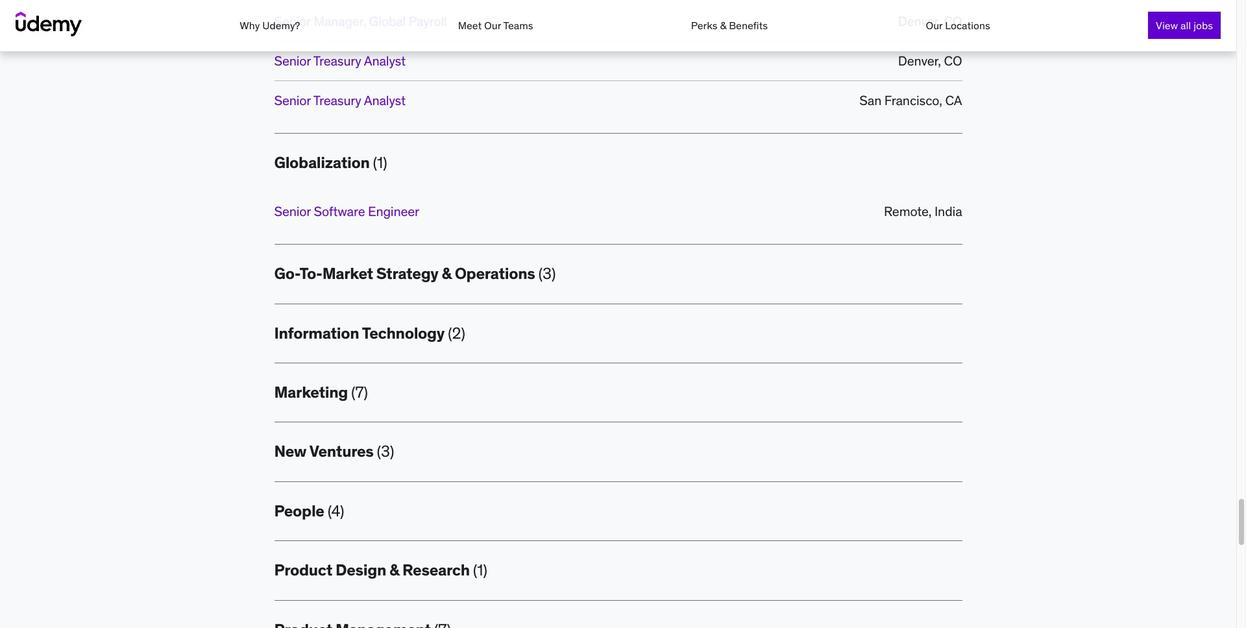 Task type: describe. For each thing, give the bounding box(es) containing it.
marketing
[[274, 382, 348, 402]]

software
[[314, 203, 365, 220]]

view all jobs link
[[1148, 12, 1221, 39]]

0 vertical spatial (3)
[[538, 264, 556, 284]]

udemy?
[[262, 19, 300, 32]]

analyst for denver, co
[[364, 52, 406, 69]]

4 senior from the top
[[274, 203, 311, 220]]

senior manager, global payroll
[[274, 13, 447, 29]]

senior software engineer
[[274, 203, 419, 220]]

global
[[369, 13, 406, 29]]

co for senior treasury analyst
[[944, 52, 962, 69]]

our locations
[[926, 19, 991, 32]]

1 our from the left
[[484, 19, 501, 32]]

1 horizontal spatial (1)
[[473, 560, 487, 580]]

strategy
[[376, 264, 439, 284]]

globalization (1)
[[274, 152, 387, 173]]

remote,
[[884, 203, 932, 220]]

co for senior manager, global payroll
[[944, 13, 962, 29]]

meet our teams
[[458, 19, 533, 32]]

product design & research (1)
[[274, 560, 487, 580]]

meet our teams link
[[458, 19, 533, 32]]

india
[[935, 203, 962, 220]]

0 horizontal spatial (1)
[[373, 152, 387, 173]]

perks & benefits
[[691, 19, 768, 32]]

engineer
[[368, 203, 419, 220]]

denver, for senior treasury analyst
[[898, 52, 941, 69]]

go-to-market strategy & operations (3)
[[274, 264, 556, 284]]

go-
[[274, 264, 300, 284]]

0 vertical spatial &
[[720, 19, 727, 32]]

jobs
[[1194, 19, 1213, 32]]

globalization
[[274, 152, 370, 173]]

new
[[274, 442, 307, 462]]

san
[[860, 92, 882, 108]]

(4)
[[328, 501, 344, 521]]

teams
[[503, 19, 533, 32]]

people
[[274, 501, 324, 521]]

(2)
[[448, 323, 465, 343]]

perks & benefits link
[[691, 19, 768, 32]]

1 horizontal spatial &
[[442, 264, 452, 284]]

denver, co for senior manager, global payroll
[[898, 13, 962, 29]]

to-
[[300, 264, 322, 284]]

treasury for san francisco, ca
[[313, 92, 361, 108]]



Task type: locate. For each thing, give the bounding box(es) containing it.
0 horizontal spatial our
[[484, 19, 501, 32]]

denver,
[[898, 13, 941, 29], [898, 52, 941, 69]]

&
[[720, 19, 727, 32], [442, 264, 452, 284], [389, 560, 399, 580]]

2 senior treasury analyst from the top
[[274, 92, 406, 108]]

1 denver, from the top
[[898, 13, 941, 29]]

perks
[[691, 19, 718, 32]]

1 co from the top
[[944, 13, 962, 29]]

0 vertical spatial denver, co
[[898, 13, 962, 29]]

2 denver, from the top
[[898, 52, 941, 69]]

2 vertical spatial &
[[389, 560, 399, 580]]

our locations link
[[926, 19, 991, 32]]

san francisco, ca
[[860, 92, 962, 108]]

ventures
[[309, 442, 374, 462]]

new ventures (3)
[[274, 442, 394, 462]]

1 analyst from the top
[[364, 52, 406, 69]]

senior treasury analyst for denver, co
[[274, 52, 406, 69]]

ca
[[945, 92, 962, 108]]

treasury down manager,
[[313, 52, 361, 69]]

& right perks
[[720, 19, 727, 32]]

design
[[336, 560, 386, 580]]

research
[[403, 560, 470, 580]]

why
[[240, 19, 260, 32]]

0 vertical spatial (1)
[[373, 152, 387, 173]]

1 vertical spatial co
[[944, 52, 962, 69]]

udemy image
[[16, 12, 82, 36]]

view all jobs
[[1156, 19, 1213, 32]]

locations
[[945, 19, 991, 32]]

2 senior from the top
[[274, 52, 311, 69]]

& right the design
[[389, 560, 399, 580]]

denver, co for senior treasury analyst
[[898, 52, 962, 69]]

2 our from the left
[[926, 19, 943, 32]]

0 vertical spatial senior treasury analyst
[[274, 52, 406, 69]]

remote, india
[[884, 203, 962, 220]]

co
[[944, 13, 962, 29], [944, 52, 962, 69]]

why udemy? link
[[240, 19, 300, 32]]

people (4)
[[274, 501, 344, 521]]

benefits
[[729, 19, 768, 32]]

technology
[[362, 323, 445, 343]]

senior
[[274, 13, 311, 29], [274, 52, 311, 69], [274, 92, 311, 108], [274, 203, 311, 220]]

(3) right ventures
[[377, 442, 394, 462]]

(7)
[[351, 382, 368, 402]]

our left locations
[[926, 19, 943, 32]]

1 vertical spatial senior treasury analyst
[[274, 92, 406, 108]]

information technology (2)
[[274, 323, 465, 343]]

1 horizontal spatial our
[[926, 19, 943, 32]]

(3)
[[538, 264, 556, 284], [377, 442, 394, 462]]

view
[[1156, 19, 1178, 32]]

1 denver, co from the top
[[898, 13, 962, 29]]

all
[[1181, 19, 1191, 32]]

1 vertical spatial treasury
[[313, 92, 361, 108]]

1 vertical spatial (1)
[[473, 560, 487, 580]]

marketing (7)
[[274, 382, 368, 402]]

0 horizontal spatial &
[[389, 560, 399, 580]]

0 vertical spatial co
[[944, 13, 962, 29]]

treasury
[[313, 52, 361, 69], [313, 92, 361, 108]]

3 senior from the top
[[274, 92, 311, 108]]

manager,
[[314, 13, 366, 29]]

1 vertical spatial (3)
[[377, 442, 394, 462]]

denver, co
[[898, 13, 962, 29], [898, 52, 962, 69]]

senior treasury analyst for san francisco, ca
[[274, 92, 406, 108]]

treasury for denver, co
[[313, 52, 361, 69]]

2 co from the top
[[944, 52, 962, 69]]

(1) right research
[[473, 560, 487, 580]]

senior treasury analyst up globalization (1)
[[274, 92, 406, 108]]

2 analyst from the top
[[364, 92, 406, 108]]

meet
[[458, 19, 482, 32]]

0 vertical spatial analyst
[[364, 52, 406, 69]]

(1)
[[373, 152, 387, 173], [473, 560, 487, 580]]

information
[[274, 323, 359, 343]]

2 treasury from the top
[[313, 92, 361, 108]]

1 vertical spatial denver,
[[898, 52, 941, 69]]

market
[[322, 264, 373, 284]]

2 denver, co from the top
[[898, 52, 962, 69]]

1 vertical spatial &
[[442, 264, 452, 284]]

denver, up the francisco,
[[898, 52, 941, 69]]

our right meet
[[484, 19, 501, 32]]

(3) right operations
[[538, 264, 556, 284]]

denver, for senior manager, global payroll
[[898, 13, 941, 29]]

treasury up globalization (1)
[[313, 92, 361, 108]]

product
[[274, 560, 332, 580]]

operations
[[455, 264, 535, 284]]

why udemy?
[[240, 19, 300, 32]]

0 horizontal spatial (3)
[[377, 442, 394, 462]]

francisco,
[[885, 92, 942, 108]]

1 horizontal spatial (3)
[[538, 264, 556, 284]]

payroll
[[409, 13, 447, 29]]

0 vertical spatial denver,
[[898, 13, 941, 29]]

senior treasury analyst
[[274, 52, 406, 69], [274, 92, 406, 108]]

(1) up engineer
[[373, 152, 387, 173]]

2 horizontal spatial &
[[720, 19, 727, 32]]

analyst
[[364, 52, 406, 69], [364, 92, 406, 108]]

1 senior treasury analyst from the top
[[274, 52, 406, 69]]

1 vertical spatial analyst
[[364, 92, 406, 108]]

analyst for san francisco, ca
[[364, 92, 406, 108]]

1 senior from the top
[[274, 13, 311, 29]]

denver, left locations
[[898, 13, 941, 29]]

1 vertical spatial denver, co
[[898, 52, 962, 69]]

our
[[484, 19, 501, 32], [926, 19, 943, 32]]

senior treasury analyst down manager,
[[274, 52, 406, 69]]

1 treasury from the top
[[313, 52, 361, 69]]

& right "strategy"
[[442, 264, 452, 284]]

0 vertical spatial treasury
[[313, 52, 361, 69]]



Task type: vqa. For each thing, say whether or not it's contained in the screenshot.


